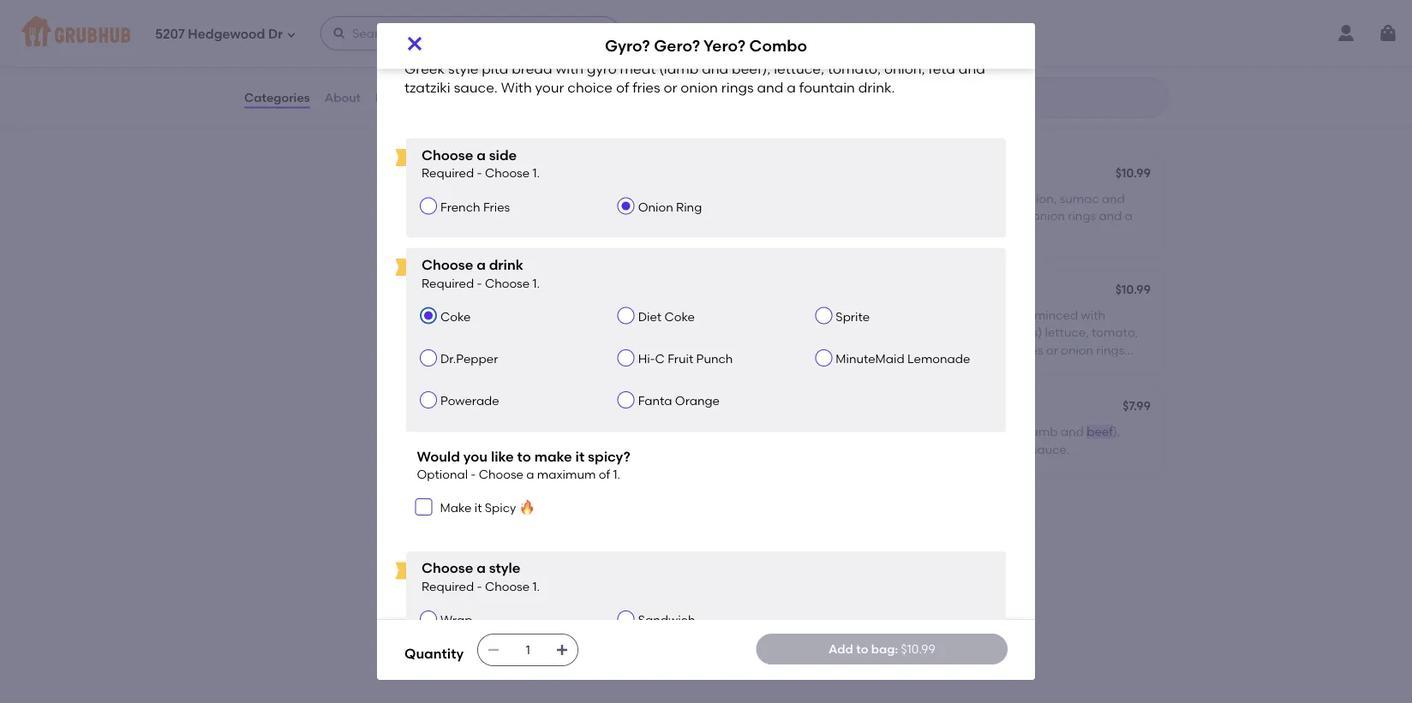 Task type: describe. For each thing, give the bounding box(es) containing it.
wrap for beef shawarma wrap
[[515, 167, 547, 182]]

pepperoncini.
[[535, 442, 616, 456]]

required for choose a style
[[422, 579, 474, 594]]

fries inside ), lettuce, tomato, onion, feta and tzatziki sauce. with your choice of fries or onion rings and a fountain drink.
[[475, 343, 499, 357]]

drink. inside greek style pita bread with gyro meat (lamb and beef), lettuce, tomato, onion, feta and tzatziki sauce. with your choice of fries or onion rings and a fountain drink.
[[858, 79, 895, 96]]

you
[[463, 448, 488, 465]]

onion, for , lettuce, tomato, onion, sumac and tahini sauce.
[[637, 191, 673, 206]]

minutemaid
[[836, 352, 904, 366]]

minced with parsley, onion and mediterranean spices) lettuce, tomato, and tahini sauce. with your choice of fries or onion rings and a fountain.
[[802, 308, 1138, 375]]

meat for greek style pita bread with gyro meat (lamb and beef
[[989, 425, 1021, 439]]

minced for minced with parsley, onion and mediterranean spices) lettuce, tomato, and tahini sauce.
[[650, 526, 694, 540]]

served
[[675, 425, 713, 439]]

with inside greek style pita bread with gyro meat (lamb and beef), lettuce, tomato, onion, feta and tzatziki sauce. with your choice of fries or onion rings and a fountain drink.
[[501, 79, 532, 96]]

add
[[829, 642, 853, 657]]

sauce. inside , lettuce, tomato, onion, sumac and tahini sauce. with your choice of fries or onion rings and a fountain drink.
[[838, 209, 876, 223]]

🔥
[[519, 501, 531, 516]]

sprite
[[836, 309, 870, 324]]

fanta orange
[[638, 394, 720, 408]]

choice
[[418, 425, 460, 439]]

1. for drink
[[532, 276, 540, 290]]

gyro for greek style pita bread with gyro meat (lamb and beef
[[961, 425, 987, 439]]

with inside greek style pita bread with gyro meat (lamb and beef), lettuce, tomato, onion, feta and tzatziki sauce. with your choice of fries or onion rings and a fountain drink.
[[556, 60, 584, 77]]

choose left "drink"
[[422, 256, 473, 273]]

choose up "beef"
[[422, 147, 473, 163]]

thin pita with kofta kabob (ground beef
[[802, 308, 1031, 322]]

make
[[440, 501, 472, 516]]

pita for greek style pita bread with gyro meat (lamb and beef
[[869, 425, 892, 439]]

sumac for , lettuce, tomato, onion, sumac and tahini sauce.
[[676, 191, 715, 206]]

wraps inside tab
[[243, 85, 282, 99]]

lettuce, inside greek style pita bread with gyro meat (lamb and beef), lettuce, tomato, onion, feta and tzatziki sauce. with your choice of fries or onion rings and a fountain drink.
[[774, 60, 824, 77]]

greek style pita bread with gyro meat (lamb and beef), lettuce, tomato, onion, feta and tzatziki sauce. with your choice of fries or onion rings and a fountain drink.
[[404, 60, 988, 96]]

spicy
[[485, 501, 516, 516]]

sandwich
[[638, 613, 695, 628]]

- for side
[[477, 166, 482, 180]]

of inside the or chicken, onion, provolone, served on sub bread with a side of pepperoncini.
[[521, 442, 532, 456]]

(lamb for greek style pita bread with gyro meat (lamb and beef), lettuce, tomato, onion, feta and tzatziki sauce. with your choice of fries or onion rings and a fountain drink.
[[659, 60, 699, 77]]

or inside minced with parsley, onion and mediterranean spices) lettuce, tomato, and tahini sauce. with your choice of fries or onion rings and a fountain.
[[1046, 343, 1058, 357]]

powerade
[[440, 394, 499, 408]]

kabob
[[916, 308, 953, 322]]

minced for minced with parsley, onion and mediterranean spices) lettuce, tomato, and tahini sauce. with your choice of fries or onion rings and a fountain.
[[1034, 308, 1078, 322]]

choose inside would you like to make it spicy? optional - choose a maximum of 1.
[[479, 467, 523, 482]]

svg image
[[487, 643, 501, 657]]

0 vertical spatial gero?
[[654, 36, 700, 55]]

- inside would you like to make it spicy? optional - choose a maximum of 1.
[[471, 467, 476, 482]]

bag:
[[871, 642, 898, 657]]

or inside , lettuce, tomato, onion, sumac and tahini sauce. with your choice of fries or onion rings and a fountain drink.
[[1018, 209, 1030, 223]]

onion inside greek style pita bread with gyro meat (lamb and beef), lettuce, tomato, onion, feta and tzatziki sauce. with your choice of fries or onion rings and a fountain drink.
[[681, 79, 718, 96]]

onion, inside greek style pita bread with gyro meat (lamb and beef), lettuce, tomato, onion, feta and tzatziki sauce. with your choice of fries or onion rings and a fountain drink.
[[884, 60, 925, 77]]

make
[[534, 448, 572, 465]]

maximum
[[537, 467, 596, 482]]

fries inside , lettuce, tomato, onion, sumac and tahini sauce. with your choice of fries or onion rings and a fountain drink.
[[991, 209, 1015, 223]]

beef shawarma wrap
[[418, 167, 547, 182]]

tomato, inside , lettuce, tomato, onion, sumac and tahini sauce. with your choice of fries or onion rings and a fountain drink.
[[972, 191, 1018, 206]]

tzatziki inside greek style pita bread with gyro meat (lamb and beef), lettuce, tomato, onion, feta and tzatziki sauce. with your choice of fries or onion rings and a fountain drink.
[[404, 79, 450, 96]]

choose down "drink"
[[485, 276, 530, 290]]

and inside ', lettuce, tomato, onion, sumac and tahini sauce.'
[[718, 191, 741, 206]]

0 vertical spatial yero?
[[704, 36, 746, 55]]

fountain for ), lettuce, tomato, onion, feta and tzatziki sauce. with your choice of fries or onion rings and a fountain drink.
[[620, 343, 668, 357]]

with inside the or chicken, onion, provolone, served on sub bread with a side of pepperoncini.
[[456, 442, 481, 456]]

with inside minced with parsley, onion and mediterranean spices) lettuce, tomato, and tahini sauce.
[[697, 526, 721, 540]]

kabob
[[453, 501, 492, 516]]

, for , lettuce, tomato, onion, sumac and tahini sauce. with your choice of fries or onion rings and a fountain drink.
[[919, 191, 922, 206]]

bread for greek style pita bread with gyro meat (lamb and beef), lettuce, tomato, onion, feta and tzatziki sauce. with your choice of fries or onion rings and a fountain drink.
[[512, 60, 552, 77]]

tomato, inside ), lettuce, tomato, onion, feta and tzatziki sauce. with your choice of fries or onion rings and a fountain drink.
[[465, 325, 511, 340]]

shawarma
[[448, 167, 512, 182]]

required for choose a side
[[422, 166, 474, 180]]

1 horizontal spatial wraps and sandwiches
[[404, 97, 616, 119]]

c
[[655, 352, 665, 366]]

bread inside the or chicken, onion, provolone, served on sub bread with a side of pepperoncini.
[[418, 442, 453, 456]]

wrap for kofta kabob wrap
[[495, 501, 527, 516]]

, lettuce, tomato, onion, sumac and tahini sauce. with your choice of fries or onion rings and a fountain drink.
[[802, 191, 1133, 241]]

fries inside minced with parsley, onion and mediterranean spices) lettuce, tomato, and tahini sauce. with your choice of fries or onion rings and a fountain.
[[1019, 343, 1043, 357]]

tomato, inside minced with parsley, onion and mediterranean spices) lettuce, tomato, and tahini sauce.
[[708, 543, 754, 557]]

gyro for greek style pita bread with gyro meat (lamb and beef), lettuce, tomato, onion, feta and tzatziki sauce. with your choice of fries or onion rings and a fountain drink.
[[587, 60, 617, 77]]

ize
[[511, 400, 527, 415]]

of inside minced with parsley, onion and mediterranean spices) lettuce, tomato, and tahini sauce. with your choice of fries or onion rings and a fountain.
[[1005, 343, 1016, 357]]

diet coke
[[638, 309, 695, 324]]

1 horizontal spatial to
[[856, 642, 868, 657]]

a inside the choose a style required - choose 1.
[[477, 560, 486, 577]]

would you like to make it spicy? optional - choose a maximum of 1.
[[417, 448, 630, 482]]

1 horizontal spatial wraps
[[404, 97, 463, 119]]

sumac for , lettuce, tomato, onion, sumac and tahini sauce. with your choice of fries or onion rings and a fountain drink.
[[1060, 191, 1099, 206]]

fountain inside greek style pita bread with gyro meat (lamb and beef), lettuce, tomato, onion, feta and tzatziki sauce. with your choice of fries or onion rings and a fountain drink.
[[799, 79, 855, 96]]

1 vertical spatial gyro?
[[418, 284, 452, 298]]

choice inside minced with parsley, onion and mediterranean spices) lettuce, tomato, and tahini sauce. with your choice of fries or onion rings and a fountain.
[[963, 343, 1002, 357]]

Search Native Grocery search field
[[1004, 90, 1135, 106]]

philly
[[552, 400, 584, 415]]

orange
[[675, 394, 720, 408]]

lemonade
[[907, 352, 970, 366]]

sandwiches inside tab
[[243, 103, 314, 117]]

hi-c fruit punch
[[638, 352, 733, 366]]

drink
[[489, 256, 523, 273]]

diet
[[638, 309, 662, 324]]

onion, for , lettuce, tomato, onion, sumac and tahini sauce. with your choice of fries or onion rings and a fountain drink.
[[1021, 191, 1057, 206]]

, for , lettuce, tomato, onion, sumac and tahini sauce.
[[536, 191, 539, 206]]

0 vertical spatial gyro?
[[605, 36, 650, 55]]

(lamb for greek style pita bread with gyro meat (lamb and beef
[[1023, 425, 1058, 439]]

or inside the or chicken, onion, provolone, served on sub bread with a side of pepperoncini.
[[506, 425, 518, 439]]

$7.99
[[1123, 399, 1151, 413]]

lettuce, inside minced with parsley, onion and mediterranean spices) lettuce, tomato, and tahini sauce. with your choice of fries or onion rings and a fountain.
[[1045, 325, 1089, 340]]

choose a drink required - choose 1.
[[422, 256, 540, 290]]

add to bag: $10.99
[[829, 642, 935, 657]]

reviews button
[[374, 67, 424, 129]]

tahini inside ', lettuce, tomato, onion, sumac and tahini sauce.'
[[418, 209, 451, 223]]

lettuce, inside the "), lettuce, tomato, onion, feta and tzatziki sauce."
[[802, 442, 846, 456]]

bread for greek style pita bread with gyro meat (lamb and beef
[[895, 425, 931, 439]]

tahini inside , lettuce, tomato, onion, sumac and tahini sauce. with your choice of fries or onion rings and a fountain drink.
[[802, 209, 835, 223]]

sauce. inside the "), lettuce, tomato, onion, feta and tzatziki sauce."
[[1031, 442, 1070, 456]]

lettuce, inside ', lettuce, tomato, onion, sumac and tahini sauce.'
[[541, 191, 585, 206]]

your inside greek style pita bread with gyro meat (lamb and beef), lettuce, tomato, onion, feta and tzatziki sauce. with your choice of fries or onion rings and a fountain drink.
[[535, 79, 564, 96]]

choice of beef
[[418, 425, 503, 439]]

2 vertical spatial greek
[[802, 425, 837, 439]]

choose up svg icon
[[485, 579, 530, 594]]

would
[[417, 448, 460, 465]]

choose a style required - choose 1.
[[422, 560, 540, 594]]

french fries
[[440, 200, 510, 214]]

style for greek style pita bread with gyro meat (lamb and beef), lettuce, tomato, onion, feta and tzatziki sauce. with your choice of fries or onion rings and a fountain drink.
[[448, 60, 478, 77]]

or inside ), lettuce, tomato, onion, feta and tzatziki sauce. with your choice of fries or onion rings and a fountain drink.
[[502, 343, 514, 357]]

feta inside greek style pita bread with gyro meat (lamb and beef), lettuce, tomato, onion, feta and tzatziki sauce. with your choice of fries or onion rings and a fountain drink.
[[928, 60, 955, 77]]

greek style pita bread with gyro meat (lamb and beef
[[802, 425, 1113, 439]]

1. inside would you like to make it spicy? optional - choose a maximum of 1.
[[613, 467, 620, 482]]

a inside greek style pita bread with gyro meat (lamb and beef), lettuce, tomato, onion, feta and tzatziki sauce. with your choice of fries or onion rings and a fountain drink.
[[787, 79, 796, 96]]

with inside minced with parsley, onion and mediterranean spices) lettuce, tomato, and tahini sauce. with your choice of fries or onion rings and a fountain.
[[1081, 308, 1105, 322]]

2 vertical spatial combo
[[623, 400, 667, 415]]

beef),
[[732, 60, 771, 77]]

or chicken, onion, provolone, served on sub bread with a side of pepperoncini.
[[418, 425, 755, 456]]

beef
[[418, 167, 445, 182]]

mediterranean-ize the philly steak combo
[[418, 400, 667, 415]]

sauce. inside greek style pita bread with gyro meat (lamb and beef), lettuce, tomato, onion, feta and tzatziki sauce. with your choice of fries or onion rings and a fountain drink.
[[454, 79, 498, 96]]

tzatziki for ), lettuce, tomato, onion, feta and tzatziki sauce. with your choice of fries or onion rings and a fountain drink.
[[605, 325, 645, 340]]

minutemaid lemonade
[[836, 352, 970, 366]]

1. for side
[[532, 166, 540, 180]]

about
[[324, 90, 361, 105]]

5207
[[155, 27, 185, 42]]

greek for greek style pita bread with gyro meat (lamb and beef), lettuce, tomato, onion, feta and tzatziki sauce. with your choice of fries or onion rings and a fountain drink.
[[404, 60, 445, 77]]

fruit
[[668, 352, 693, 366]]

style for greek style pita bread with gyro meat (lamb and
[[456, 308, 482, 322]]

fanta
[[638, 394, 672, 408]]

a inside would you like to make it spicy? optional - choose a maximum of 1.
[[526, 467, 534, 482]]

side inside choose a side required - choose 1.
[[489, 147, 517, 163]]

a inside choose a side required - choose 1.
[[477, 147, 486, 163]]

onion inside minced with parsley, onion and mediterranean spices) lettuce, tomato, and tahini sauce.
[[466, 543, 498, 557]]

spices) for minced with parsley, onion and mediterranean spices) lettuce, tomato, and tahini sauce. with your choice of fries or onion rings and a fountain.
[[1001, 325, 1042, 340]]

on
[[716, 425, 731, 439]]

onion ring
[[638, 200, 702, 214]]

(lamb for greek style pita bread with gyro meat (lamb and
[[640, 308, 674, 322]]

onion, for ), lettuce, tomato, onion, feta and tzatziki sauce. with your choice of fries or onion rings and a fountain drink.
[[514, 325, 550, 340]]

fountain for , lettuce, tomato, onion, sumac and tahini sauce. with your choice of fries or onion rings and a fountain drink.
[[802, 226, 851, 241]]

a inside choose a drink required - choose 1.
[[477, 256, 486, 273]]

make it spicy 🔥
[[440, 501, 531, 516]]

to inside would you like to make it spicy? optional - choose a maximum of 1.
[[517, 448, 531, 465]]

kofta
[[883, 308, 913, 322]]

tzatziki for ), lettuce, tomato, onion, feta and tzatziki sauce.
[[989, 442, 1029, 456]]

sauce. inside minced with parsley, onion and mediterranean spices) lettuce, tomato, and tahini sauce.
[[480, 560, 518, 575]]

with inside ), lettuce, tomato, onion, feta and tzatziki sauce. with your choice of fries or onion rings and a fountain drink.
[[689, 325, 715, 340]]

choose a side required - choose 1.
[[422, 147, 540, 180]]

of inside , lettuce, tomato, onion, sumac and tahini sauce. with your choice of fries or onion rings and a fountain drink.
[[976, 209, 988, 223]]

tomato, inside greek style pita bread with gyro meat (lamb and beef), lettuce, tomato, onion, feta and tzatziki sauce. with your choice of fries or onion rings and a fountain drink.
[[828, 60, 881, 77]]



Task type: locate. For each thing, give the bounding box(es) containing it.
steak
[[587, 400, 620, 415]]

5207 hedgewood dr
[[155, 27, 283, 42]]

0 vertical spatial (lamb
[[659, 60, 699, 77]]

1. down minced with parsley, onion and mediterranean spices) lettuce, tomato, and tahini sauce.
[[532, 579, 540, 594]]

), inside ), lettuce, tomato, onion, feta and tzatziki sauce. with your choice of fries or onion rings and a fountain drink.
[[729, 308, 736, 322]]

1 horizontal spatial gyro?
[[605, 36, 650, 55]]

0 vertical spatial minced
[[1034, 308, 1078, 322]]

coke up dr.pepper
[[440, 309, 471, 324]]

tahini
[[418, 209, 451, 223], [802, 209, 835, 223], [828, 343, 861, 357], [444, 560, 477, 575]]

,
[[536, 191, 539, 206], [919, 191, 922, 206]]

side right you on the bottom left of page
[[494, 442, 518, 456]]

2 vertical spatial gyro
[[961, 425, 987, 439]]

0 horizontal spatial it
[[474, 501, 482, 516]]

choose down like
[[479, 467, 523, 482]]

required inside the choose a style required - choose 1.
[[422, 579, 474, 594]]

gyro? gero? yero?  combo up greek style pita bread with gyro meat (lamb and beef), lettuce, tomato, onion, feta and tzatziki sauce. with your choice of fries or onion rings and a fountain drink.
[[605, 36, 807, 55]]

to right add
[[856, 642, 868, 657]]

1. up greek style pita bread with gyro meat (lamb and
[[532, 276, 540, 290]]

- for style
[[477, 579, 482, 594]]

drink. for ,
[[853, 226, 885, 241]]

main navigation navigation
[[0, 0, 1412, 67]]

with up punch
[[689, 325, 715, 340]]

greek up dr.pepper
[[418, 308, 453, 322]]

, lettuce, tomato, onion, sumac and tahini sauce.
[[418, 191, 741, 223]]

2 vertical spatial feta
[[936, 442, 960, 456]]

kofta kabob wrap
[[418, 501, 527, 516]]

svg image
[[1378, 23, 1398, 44], [332, 27, 346, 40], [286, 30, 296, 40], [404, 33, 425, 54], [555, 643, 569, 657]]

coke right 'diet'
[[664, 309, 695, 324]]

it left spicy
[[474, 501, 482, 516]]

1 horizontal spatial mediterranean
[[911, 325, 999, 340]]

1. up ', lettuce, tomato, onion, sumac and tahini sauce.'
[[532, 166, 540, 180]]

- down the french fries
[[477, 276, 482, 290]]

tahini inside minced with parsley, onion and mediterranean spices) lettuce, tomato, and tahini sauce. with your choice of fries or onion rings and a fountain.
[[828, 343, 861, 357]]

a inside minced with parsley, onion and mediterranean spices) lettuce, tomato, and tahini sauce. with your choice of fries or onion rings and a fountain.
[[828, 360, 836, 375]]

spices) inside minced with parsley, onion and mediterranean spices) lettuce, tomato, and tahini sauce.
[[618, 543, 658, 557]]

gyro?
[[605, 36, 650, 55], [418, 284, 452, 298]]

greek for greek style pita bread with gyro meat (lamb and
[[418, 308, 453, 322]]

1 vertical spatial greek
[[418, 308, 453, 322]]

gyro inside greek style pita bread with gyro meat (lamb and beef), lettuce, tomato, onion, feta and tzatziki sauce. with your choice of fries or onion rings and a fountain drink.
[[587, 60, 617, 77]]

1. inside choose a side required - choose 1.
[[532, 166, 540, 180]]

- up pita bread with beef
[[477, 166, 482, 180]]

0 horizontal spatial sumac
[[676, 191, 715, 206]]

1 horizontal spatial gyro? gero? yero?  combo
[[605, 36, 807, 55]]

0 vertical spatial to
[[517, 448, 531, 465]]

1 horizontal spatial with
[[689, 325, 715, 340]]

your inside , lettuce, tomato, onion, sumac and tahini sauce. with your choice of fries or onion rings and a fountain drink.
[[906, 209, 931, 223]]

wrap up quantity
[[440, 613, 472, 628]]

quantity
[[404, 645, 464, 662]]

required for choose a drink
[[422, 276, 474, 290]]

yero? down "drink"
[[493, 284, 525, 298]]

wraps and sandwiches inside tab
[[243, 85, 314, 117]]

1 horizontal spatial it
[[575, 448, 585, 465]]

2 vertical spatial drink.
[[671, 343, 703, 357]]

sauce. inside ), lettuce, tomato, onion, feta and tzatziki sauce. with your choice of fries or onion rings and a fountain drink.
[[648, 325, 686, 340]]

choice inside greek style pita bread with gyro meat (lamb and beef), lettuce, tomato, onion, feta and tzatziki sauce. with your choice of fries or onion rings and a fountain drink.
[[568, 79, 613, 96]]

spicy?
[[588, 448, 630, 465]]

gyro? gero? yero?  combo
[[605, 36, 807, 55], [418, 284, 571, 298]]

mediterranean inside minced with parsley, onion and mediterranean spices) lettuce, tomato, and tahini sauce. with your choice of fries or onion rings and a fountain.
[[911, 325, 999, 340]]

0 vertical spatial spices)
[[1001, 325, 1042, 340]]

- down kofta kabob wrap
[[477, 579, 482, 594]]

meat for greek style pita bread with gyro meat (lamb and
[[606, 308, 637, 322]]

parsley, down kofta
[[418, 543, 463, 557]]

1 vertical spatial meat
[[606, 308, 637, 322]]

tzatziki down 'diet'
[[605, 325, 645, 340]]

0 horizontal spatial spices)
[[618, 543, 658, 557]]

tahini inside minced with parsley, onion and mediterranean spices) lettuce, tomato, and tahini sauce.
[[444, 560, 477, 575]]

choice inside , lettuce, tomato, onion, sumac and tahini sauce. with your choice of fries or onion rings and a fountain drink.
[[934, 209, 973, 223]]

and inside the "), lettuce, tomato, onion, feta and tzatziki sauce."
[[963, 442, 986, 456]]

pita bread with beef
[[418, 191, 536, 206]]

0 horizontal spatial coke
[[440, 309, 471, 324]]

or
[[664, 79, 677, 96], [1018, 209, 1030, 223], [502, 343, 514, 357], [1046, 343, 1058, 357], [506, 425, 518, 439]]

1 horizontal spatial ),
[[1113, 425, 1120, 439]]

gero? down "drink"
[[455, 284, 490, 298]]

the
[[530, 400, 549, 415]]

spices)
[[1001, 325, 1042, 340], [618, 543, 658, 557]]

fountain.
[[839, 360, 890, 375]]

it inside would you like to make it spicy? optional - choose a maximum of 1.
[[575, 448, 585, 465]]

wraps up "beef"
[[404, 97, 463, 119]]

fries
[[483, 200, 510, 214]]

choice inside ), lettuce, tomato, onion, feta and tzatziki sauce. with your choice of fries or onion rings and a fountain drink.
[[418, 343, 457, 357]]

feta for ), lettuce, tomato, onion, feta and tzatziki sauce.
[[936, 442, 960, 456]]

to
[[517, 448, 531, 465], [856, 642, 868, 657]]

1 horizontal spatial tzatziki
[[605, 325, 645, 340]]

meat for greek style pita bread with gyro meat (lamb and beef), lettuce, tomato, onion, feta and tzatziki sauce. with your choice of fries or onion rings and a fountain drink.
[[620, 60, 656, 77]]

- for drink
[[477, 276, 482, 290]]

0 horizontal spatial ,
[[536, 191, 539, 206]]

reviews
[[375, 90, 423, 105]]

wraps and sandwiches up choose a side required - choose 1. on the top left of the page
[[404, 97, 616, 119]]

1 vertical spatial feta
[[552, 325, 576, 340]]

wrap right the kabob
[[495, 501, 527, 516]]

0 horizontal spatial yero?
[[493, 284, 525, 298]]

1 vertical spatial mediterranean
[[527, 543, 615, 557]]

your inside ), lettuce, tomato, onion, feta and tzatziki sauce. with your choice of fries or onion rings and a fountain drink.
[[718, 325, 744, 340]]

1 vertical spatial (lamb
[[640, 308, 674, 322]]

drink. inside ), lettuce, tomato, onion, feta and tzatziki sauce. with your choice of fries or onion rings and a fountain drink.
[[671, 343, 703, 357]]

pita inside greek style pita bread with gyro meat (lamb and beef), lettuce, tomato, onion, feta and tzatziki sauce. with your choice of fries or onion rings and a fountain drink.
[[482, 60, 508, 77]]

tzatziki down greek style pita bread with gyro meat (lamb and beef
[[989, 442, 1029, 456]]

or inside greek style pita bread with gyro meat (lamb and beef), lettuce, tomato, onion, feta and tzatziki sauce. with your choice of fries or onion rings and a fountain drink.
[[664, 79, 677, 96]]

0 vertical spatial it
[[575, 448, 585, 465]]

ring
[[676, 200, 702, 214]]

tzatziki right about
[[404, 79, 450, 96]]

fries
[[632, 79, 660, 96], [991, 209, 1015, 223], [475, 343, 499, 357], [1019, 343, 1043, 357]]

a inside ), lettuce, tomato, onion, feta and tzatziki sauce. with your choice of fries or onion rings and a fountain drink.
[[609, 343, 617, 357]]

1 vertical spatial to
[[856, 642, 868, 657]]

0 vertical spatial side
[[489, 147, 517, 163]]

1 coke from the left
[[440, 309, 471, 324]]

greek up the reviews
[[404, 60, 445, 77]]

sub
[[734, 425, 755, 439]]

meat
[[620, 60, 656, 77], [606, 308, 637, 322], [989, 425, 1021, 439]]

bread inside greek style pita bread with gyro meat (lamb and beef), lettuce, tomato, onion, feta and tzatziki sauce. with your choice of fries or onion rings and a fountain drink.
[[512, 60, 552, 77]]

drink. inside , lettuce, tomato, onion, sumac and tahini sauce. with your choice of fries or onion rings and a fountain drink.
[[853, 226, 885, 241]]

drink. for ),
[[671, 343, 703, 357]]

onion, for ), lettuce, tomato, onion, feta and tzatziki sauce.
[[898, 442, 933, 456]]

lettuce, inside minced with parsley, onion and mediterranean spices) lettuce, tomato, and tahini sauce.
[[661, 543, 705, 557]]

yero? up beef),
[[704, 36, 746, 55]]

yero?
[[704, 36, 746, 55], [493, 284, 525, 298]]

onion, inside ), lettuce, tomato, onion, feta and tzatziki sauce. with your choice of fries or onion rings and a fountain drink.
[[514, 325, 550, 340]]

of inside ), lettuce, tomato, onion, feta and tzatziki sauce. with your choice of fries or onion rings and a fountain drink.
[[460, 343, 472, 357]]

parsley, inside minced with parsley, onion and mediterranean spices) lettuce, tomato, and tahini sauce. with your choice of fries or onion rings and a fountain.
[[802, 325, 847, 340]]

0 horizontal spatial parsley,
[[418, 543, 463, 557]]

required up pita
[[422, 166, 474, 180]]

1. down spicy?
[[613, 467, 620, 482]]

combo up beef),
[[749, 36, 807, 55]]

pita for greek style pita bread with gyro meat (lamb and
[[485, 308, 509, 322]]

and
[[702, 60, 728, 77], [959, 60, 985, 77], [757, 79, 783, 96], [285, 85, 308, 99], [468, 97, 503, 119], [718, 191, 741, 206], [1102, 191, 1125, 206], [1099, 209, 1122, 223], [677, 308, 700, 322], [579, 325, 602, 340], [885, 325, 908, 340], [583, 343, 606, 357], [802, 343, 825, 357], [802, 360, 825, 375], [1061, 425, 1084, 439], [963, 442, 986, 456], [501, 543, 524, 557], [418, 560, 441, 575]]

0 vertical spatial drink.
[[858, 79, 895, 96]]

gyro? up greek style pita bread with gyro meat (lamb and beef), lettuce, tomato, onion, feta and tzatziki sauce. with your choice of fries or onion rings and a fountain drink.
[[605, 36, 650, 55]]

onion, inside , lettuce, tomato, onion, sumac and tahini sauce. with your choice of fries or onion rings and a fountain drink.
[[1021, 191, 1057, 206]]

parsley, for minced with parsley, onion and mediterranean spices) lettuce, tomato, and tahini sauce. with your choice of fries or onion rings and a fountain.
[[802, 325, 847, 340]]

it up maximum
[[575, 448, 585, 465]]

gyro
[[587, 60, 617, 77], [577, 308, 603, 322], [961, 425, 987, 439]]

sumac
[[676, 191, 715, 206], [1060, 191, 1099, 206]]

dr.pepper
[[440, 352, 498, 366]]

onion inside , lettuce, tomato, onion, sumac and tahini sauce. with your choice of fries or onion rings and a fountain drink.
[[1032, 209, 1065, 223]]

0 vertical spatial gyro? gero? yero?  combo
[[605, 36, 807, 55]]

your inside minced with parsley, onion and mediterranean spices) lettuce, tomato, and tahini sauce. with your choice of fries or onion rings and a fountain.
[[934, 343, 960, 357]]

1 vertical spatial it
[[474, 501, 482, 516]]

onion, inside ', lettuce, tomato, onion, sumac and tahini sauce.'
[[637, 191, 673, 206]]

dr
[[268, 27, 283, 42]]

0 horizontal spatial gyro? gero? yero?  combo
[[418, 284, 571, 298]]

style inside greek style pita bread with gyro meat (lamb and beef), lettuce, tomato, onion, feta and tzatziki sauce. with your choice of fries or onion rings and a fountain drink.
[[448, 60, 478, 77]]

2 vertical spatial wrap
[[440, 613, 472, 628]]

sauce. inside ', lettuce, tomato, onion, sumac and tahini sauce.'
[[454, 209, 492, 223]]

0 vertical spatial feta
[[928, 60, 955, 77]]

a inside the or chicken, onion, provolone, served on sub bread with a side of pepperoncini.
[[483, 442, 491, 456]]

spices) inside minced with parsley, onion and mediterranean spices) lettuce, tomato, and tahini sauce. with your choice of fries or onion rings and a fountain.
[[1001, 325, 1042, 340]]

tomato, inside minced with parsley, onion and mediterranean spices) lettuce, tomato, and tahini sauce. with your choice of fries or onion rings and a fountain.
[[1092, 325, 1138, 340]]

like
[[491, 448, 514, 465]]

onion, inside the "), lettuce, tomato, onion, feta and tzatziki sauce."
[[898, 442, 933, 456]]

with inside minced with parsley, onion and mediterranean spices) lettuce, tomato, and tahini sauce. with your choice of fries or onion rings and a fountain.
[[905, 343, 932, 357]]

0 vertical spatial required
[[422, 166, 474, 180]]

0 vertical spatial gyro
[[587, 60, 617, 77]]

1 , from the left
[[536, 191, 539, 206]]

1 horizontal spatial spices)
[[1001, 325, 1042, 340]]

fountain inside , lettuce, tomato, onion, sumac and tahini sauce. with your choice of fries or onion rings and a fountain drink.
[[802, 226, 851, 241]]

fountain inside ), lettuce, tomato, onion, feta and tzatziki sauce. with your choice of fries or onion rings and a fountain drink.
[[620, 343, 668, 357]]

1 vertical spatial side
[[494, 442, 518, 456]]

1 horizontal spatial coke
[[664, 309, 695, 324]]

wraps down dr
[[243, 85, 282, 99]]

1 horizontal spatial combo
[[623, 400, 667, 415]]

1 horizontal spatial gero?
[[654, 36, 700, 55]]

style down fountain.
[[840, 425, 866, 439]]

onion, inside the or chicken, onion, provolone, served on sub bread with a side of pepperoncini.
[[572, 425, 608, 439]]

0 horizontal spatial wraps and sandwiches
[[243, 85, 314, 117]]

rings inside ), lettuce, tomato, onion, feta and tzatziki sauce. with your choice of fries or onion rings and a fountain drink.
[[552, 343, 580, 357]]

to right like
[[517, 448, 531, 465]]

kofta
[[418, 501, 450, 516]]

0 vertical spatial combo
[[749, 36, 807, 55]]

sauce.
[[454, 79, 498, 96], [454, 209, 492, 223], [838, 209, 876, 223], [648, 325, 686, 340], [864, 343, 902, 357], [1031, 442, 1070, 456], [480, 560, 518, 575]]

1 vertical spatial gero?
[[455, 284, 490, 298]]

- inside choose a drink required - choose 1.
[[477, 276, 482, 290]]

categories button
[[243, 67, 311, 129]]

2 vertical spatial tzatziki
[[989, 442, 1029, 456]]

parsley, inside minced with parsley, onion and mediterranean spices) lettuce, tomato, and tahini sauce.
[[418, 543, 463, 557]]

rings inside minced with parsley, onion and mediterranean spices) lettuce, tomato, and tahini sauce. with your choice of fries or onion rings and a fountain.
[[1096, 343, 1124, 357]]

0 horizontal spatial tzatziki
[[404, 79, 450, 96]]

mediterranean for minced with parsley, onion and mediterranean spices) lettuce, tomato, and tahini sauce.
[[527, 543, 615, 557]]

style down choose a drink required - choose 1.
[[456, 308, 482, 322]]

onion inside ), lettuce, tomato, onion, feta and tzatziki sauce. with your choice of fries or onion rings and a fountain drink.
[[516, 343, 549, 357]]

2 vertical spatial fountain
[[620, 343, 668, 357]]

2 vertical spatial (lamb
[[1023, 425, 1058, 439]]

a inside , lettuce, tomato, onion, sumac and tahini sauce. with your choice of fries or onion rings and a fountain drink.
[[1125, 209, 1133, 223]]

1 vertical spatial spices)
[[618, 543, 658, 557]]

1 horizontal spatial yero?
[[704, 36, 746, 55]]

drink.
[[858, 79, 895, 96], [853, 226, 885, 241], [671, 343, 703, 357]]

wrap
[[515, 167, 547, 182], [495, 501, 527, 516], [440, 613, 472, 628]]

1 horizontal spatial sandwiches
[[507, 97, 616, 119]]

of inside would you like to make it spicy? optional - choose a maximum of 1.
[[599, 467, 610, 482]]

combo up provolone, on the left bottom
[[623, 400, 667, 415]]

and inside tab
[[285, 85, 308, 99]]

rings inside greek style pita bread with gyro meat (lamb and beef), lettuce, tomato, onion, feta and tzatziki sauce. with your choice of fries or onion rings and a fountain drink.
[[721, 79, 754, 96]]

side up beef shawarma wrap
[[489, 147, 517, 163]]

feta for ), lettuce, tomato, onion, feta and tzatziki sauce. with your choice of fries or onion rings and a fountain drink.
[[552, 325, 576, 340]]

), inside the "), lettuce, tomato, onion, feta and tzatziki sauce."
[[1113, 425, 1120, 439]]

style inside the choose a style required - choose 1.
[[489, 560, 520, 577]]

), lettuce, tomato, onion, feta and tzatziki sauce. with your choice of fries or onion rings and a fountain drink.
[[418, 308, 744, 357]]

mediterranean inside minced with parsley, onion and mediterranean spices) lettuce, tomato, and tahini sauce.
[[527, 543, 615, 557]]

0 horizontal spatial minced
[[650, 526, 694, 540]]

with
[[556, 60, 584, 77], [482, 191, 506, 206], [879, 209, 903, 223], [550, 308, 574, 322], [856, 308, 880, 322], [1081, 308, 1105, 322], [933, 425, 958, 439], [456, 442, 481, 456], [697, 526, 721, 540]]

0 vertical spatial mediterranean
[[911, 325, 999, 340]]

spices) for minced with parsley, onion and mediterranean spices) lettuce, tomato, and tahini sauce.
[[618, 543, 658, 557]]

spices) down (ground
[[1001, 325, 1042, 340]]

1 vertical spatial drink.
[[853, 226, 885, 241]]

wrap right "shawarma"
[[515, 167, 547, 182]]

1 vertical spatial required
[[422, 276, 474, 290]]

tzatziki
[[404, 79, 450, 96], [605, 325, 645, 340], [989, 442, 1029, 456]]

1 vertical spatial gyro
[[577, 308, 603, 322]]

parsley, down thin
[[802, 325, 847, 340]]

required down french
[[422, 276, 474, 290]]

rings
[[721, 79, 754, 96], [1068, 209, 1096, 223], [552, 343, 580, 357], [1096, 343, 1124, 357]]

of inside greek style pita bread with gyro meat (lamb and beef), lettuce, tomato, onion, feta and tzatziki sauce. with your choice of fries or onion rings and a fountain drink.
[[616, 79, 629, 96]]

0 vertical spatial greek
[[404, 60, 445, 77]]

with down the "thin pita with kofta kabob (ground beef"
[[905, 343, 932, 357]]

onion
[[681, 79, 718, 96], [1032, 209, 1065, 223], [850, 325, 882, 340], [516, 343, 549, 357], [1061, 343, 1093, 357], [466, 543, 498, 557]]

2 required from the top
[[422, 276, 474, 290]]

hi-
[[638, 352, 655, 366]]

sumac inside ', lettuce, tomato, onion, sumac and tahini sauce.'
[[676, 191, 715, 206]]

1 horizontal spatial parsley,
[[802, 325, 847, 340]]

0 horizontal spatial ),
[[729, 308, 736, 322]]

0 horizontal spatial wraps
[[243, 85, 282, 99]]

1 vertical spatial wrap
[[495, 501, 527, 516]]

of
[[616, 79, 629, 96], [976, 209, 988, 223], [460, 343, 472, 357], [1005, 343, 1016, 357], [463, 425, 474, 439], [521, 442, 532, 456], [599, 467, 610, 482]]

1 sumac from the left
[[676, 191, 715, 206]]

2 coke from the left
[[664, 309, 695, 324]]

required inside choose a side required - choose 1.
[[422, 166, 474, 180]]

1. inside the choose a style required - choose 1.
[[532, 579, 540, 594]]

required up quantity
[[422, 579, 474, 594]]

), for ), lettuce, tomato, onion, feta and tzatziki sauce. with your choice of fries or onion rings and a fountain drink.
[[729, 308, 736, 322]]

greek style pita bread with gyro meat (lamb and
[[418, 308, 703, 322]]

mediterranean down 🔥
[[527, 543, 615, 557]]

2 sumac from the left
[[1060, 191, 1099, 206]]

onion
[[638, 200, 673, 214]]

1 vertical spatial parsley,
[[418, 543, 463, 557]]

chicken,
[[521, 425, 569, 439]]

about button
[[324, 67, 362, 129]]

choose up fries
[[485, 166, 530, 180]]

2 vertical spatial required
[[422, 579, 474, 594]]

wraps
[[243, 85, 282, 99], [404, 97, 463, 119]]

0 vertical spatial fountain
[[799, 79, 855, 96]]

mediterranean down kabob
[[911, 325, 999, 340]]

- down you on the bottom left of page
[[471, 467, 476, 482]]

feta inside ), lettuce, tomato, onion, feta and tzatziki sauce. with your choice of fries or onion rings and a fountain drink.
[[552, 325, 576, 340]]

tomato, inside ', lettuce, tomato, onion, sumac and tahini sauce.'
[[588, 191, 634, 206]]

Input item quantity number field
[[509, 635, 547, 666]]

bread
[[512, 60, 552, 77], [444, 191, 479, 206], [511, 308, 547, 322], [895, 425, 931, 439], [418, 442, 453, 456]]

french
[[440, 200, 480, 214]]

), lettuce, tomato, onion, feta and tzatziki sauce.
[[802, 425, 1120, 456]]

1 vertical spatial minced
[[650, 526, 694, 540]]

style
[[448, 60, 478, 77], [456, 308, 482, 322], [840, 425, 866, 439], [489, 560, 520, 577]]

2 horizontal spatial tzatziki
[[989, 442, 1029, 456]]

0 horizontal spatial to
[[517, 448, 531, 465]]

pita
[[482, 60, 508, 77], [485, 308, 509, 322], [830, 308, 853, 322], [869, 425, 892, 439]]

choose down make
[[422, 560, 473, 577]]

lettuce, inside , lettuce, tomato, onion, sumac and tahini sauce. with your choice of fries or onion rings and a fountain drink.
[[925, 191, 969, 206]]

1 vertical spatial combo
[[527, 284, 571, 298]]

, inside ', lettuce, tomato, onion, sumac and tahini sauce.'
[[536, 191, 539, 206]]

mediterranean-
[[418, 400, 511, 415]]

punch
[[696, 352, 733, 366]]

parsley, for minced with parsley, onion and mediterranean spices) lettuce, tomato, and tahini sauce.
[[418, 543, 463, 557]]

0 vertical spatial with
[[501, 79, 532, 96]]

it
[[575, 448, 585, 465], [474, 501, 482, 516]]

2 horizontal spatial with
[[905, 343, 932, 357]]

1 horizontal spatial sumac
[[1060, 191, 1099, 206]]

required inside choose a drink required - choose 1.
[[422, 276, 474, 290]]

minced inside minced with parsley, onion and mediterranean spices) lettuce, tomato, and tahini sauce. with your choice of fries or onion rings and a fountain.
[[1034, 308, 1078, 322]]

-
[[477, 166, 482, 180], [477, 276, 482, 290], [471, 467, 476, 482], [477, 579, 482, 594]]

1 vertical spatial tzatziki
[[605, 325, 645, 340]]

1 vertical spatial gyro? gero? yero?  combo
[[418, 284, 571, 298]]

(ground
[[956, 308, 1002, 322]]

gyro? up dr.pepper
[[418, 284, 452, 298]]

optional
[[417, 467, 468, 482]]

wraps and sandwiches left about button
[[243, 85, 314, 117]]

with
[[501, 79, 532, 96], [689, 325, 715, 340], [905, 343, 932, 357]]

mediterranean for minced with parsley, onion and mediterranean spices) lettuce, tomato, and tahini sauce. with your choice of fries or onion rings and a fountain.
[[911, 325, 999, 340]]

(lamb inside greek style pita bread with gyro meat (lamb and beef), lettuce, tomato, onion, feta and tzatziki sauce. with your choice of fries or onion rings and a fountain drink.
[[659, 60, 699, 77]]

1 horizontal spatial ,
[[919, 191, 922, 206]]

2 vertical spatial meat
[[989, 425, 1021, 439]]

3 required from the top
[[422, 579, 474, 594]]

bread for greek style pita bread with gyro meat (lamb and
[[511, 308, 547, 322]]

wraps and sandwiches tab
[[243, 83, 363, 119]]

1 horizontal spatial minced
[[1034, 308, 1078, 322]]

0 vertical spatial tzatziki
[[404, 79, 450, 96]]

0 vertical spatial parsley,
[[802, 325, 847, 340]]

wraps and sandwiches
[[243, 85, 314, 117], [404, 97, 616, 119]]

sauce. inside minced with parsley, onion and mediterranean spices) lettuce, tomato, and tahini sauce. with your choice of fries or onion rings and a fountain.
[[864, 343, 902, 357]]

categories
[[244, 90, 310, 105]]

a
[[787, 79, 796, 96], [477, 147, 486, 163], [1125, 209, 1133, 223], [477, 256, 486, 273], [609, 343, 617, 357], [828, 360, 836, 375], [483, 442, 491, 456], [526, 467, 534, 482], [477, 560, 486, 577]]

gero?
[[654, 36, 700, 55], [455, 284, 490, 298]]

style down spicy
[[489, 560, 520, 577]]

0 horizontal spatial gero?
[[455, 284, 490, 298]]

0 vertical spatial meat
[[620, 60, 656, 77]]

), for ), lettuce, tomato, onion, feta and tzatziki sauce.
[[1113, 425, 1120, 439]]

thin
[[802, 308, 827, 322]]

0 horizontal spatial gyro?
[[418, 284, 452, 298]]

with up choose a side required - choose 1. on the top left of the page
[[501, 79, 532, 96]]

style right reviews button
[[448, 60, 478, 77]]

gyro? gero? yero?  combo down "drink"
[[418, 284, 571, 298]]

1 vertical spatial fountain
[[802, 226, 851, 241]]

0 horizontal spatial combo
[[527, 284, 571, 298]]

tomato, inside the "), lettuce, tomato, onion, feta and tzatziki sauce."
[[849, 442, 895, 456]]

style for greek style pita bread with gyro meat (lamb and beef
[[840, 425, 866, 439]]

gyro for greek style pita bread with gyro meat (lamb and
[[577, 308, 603, 322]]

with inside , lettuce, tomato, onion, sumac and tahini sauce. with your choice of fries or onion rings and a fountain drink.
[[879, 209, 903, 223]]

tomato,
[[828, 60, 881, 77], [588, 191, 634, 206], [972, 191, 1018, 206], [465, 325, 511, 340], [1092, 325, 1138, 340], [849, 442, 895, 456], [708, 543, 754, 557]]

1 vertical spatial yero?
[[493, 284, 525, 298]]

minced with parsley, onion and mediterranean spices) lettuce, tomato, and tahini sauce.
[[418, 526, 754, 575]]

provolone,
[[611, 425, 672, 439]]

coke
[[440, 309, 471, 324], [664, 309, 695, 324]]

0 horizontal spatial mediterranean
[[527, 543, 615, 557]]

0 vertical spatial wrap
[[515, 167, 547, 182]]

2 , from the left
[[919, 191, 922, 206]]

fries inside greek style pita bread with gyro meat (lamb and beef), lettuce, tomato, onion, feta and tzatziki sauce. with your choice of fries or onion rings and a fountain drink.
[[632, 79, 660, 96]]

0 vertical spatial ),
[[729, 308, 736, 322]]

1 required from the top
[[422, 166, 474, 180]]

tzatziki inside the "), lettuce, tomato, onion, feta and tzatziki sauce."
[[989, 442, 1029, 456]]

combo up greek style pita bread with gyro meat (lamb and
[[527, 284, 571, 298]]

pita
[[418, 191, 441, 206]]

choice
[[568, 79, 613, 96], [934, 209, 973, 223], [418, 343, 457, 357], [963, 343, 1002, 357]]

2 vertical spatial with
[[905, 343, 932, 357]]

1. for style
[[532, 579, 540, 594]]

lettuce, inside ), lettuce, tomato, onion, feta and tzatziki sauce. with your choice of fries or onion rings and a fountain drink.
[[418, 325, 462, 340]]

lettuce,
[[774, 60, 824, 77], [541, 191, 585, 206], [925, 191, 969, 206], [418, 325, 462, 340], [1045, 325, 1089, 340], [802, 442, 846, 456], [661, 543, 705, 557]]

side inside the or chicken, onion, provolone, served on sub bread with a side of pepperoncini.
[[494, 442, 518, 456]]

gero? up greek style pita bread with gyro meat (lamb and beef), lettuce, tomato, onion, feta and tzatziki sauce. with your choice of fries or onion rings and a fountain drink.
[[654, 36, 700, 55]]

pita for greek style pita bread with gyro meat (lamb and beef), lettuce, tomato, onion, feta and tzatziki sauce. with your choice of fries or onion rings and a fountain drink.
[[482, 60, 508, 77]]

greek right sub
[[802, 425, 837, 439]]

rings inside , lettuce, tomato, onion, sumac and tahini sauce. with your choice of fries or onion rings and a fountain drink.
[[1068, 209, 1096, 223]]

1 vertical spatial with
[[689, 325, 715, 340]]

spices) up sandwich
[[618, 543, 658, 557]]

hedgewood
[[188, 27, 265, 42]]

1 vertical spatial ),
[[1113, 425, 1120, 439]]



Task type: vqa. For each thing, say whether or not it's contained in the screenshot.
'You?'
no



